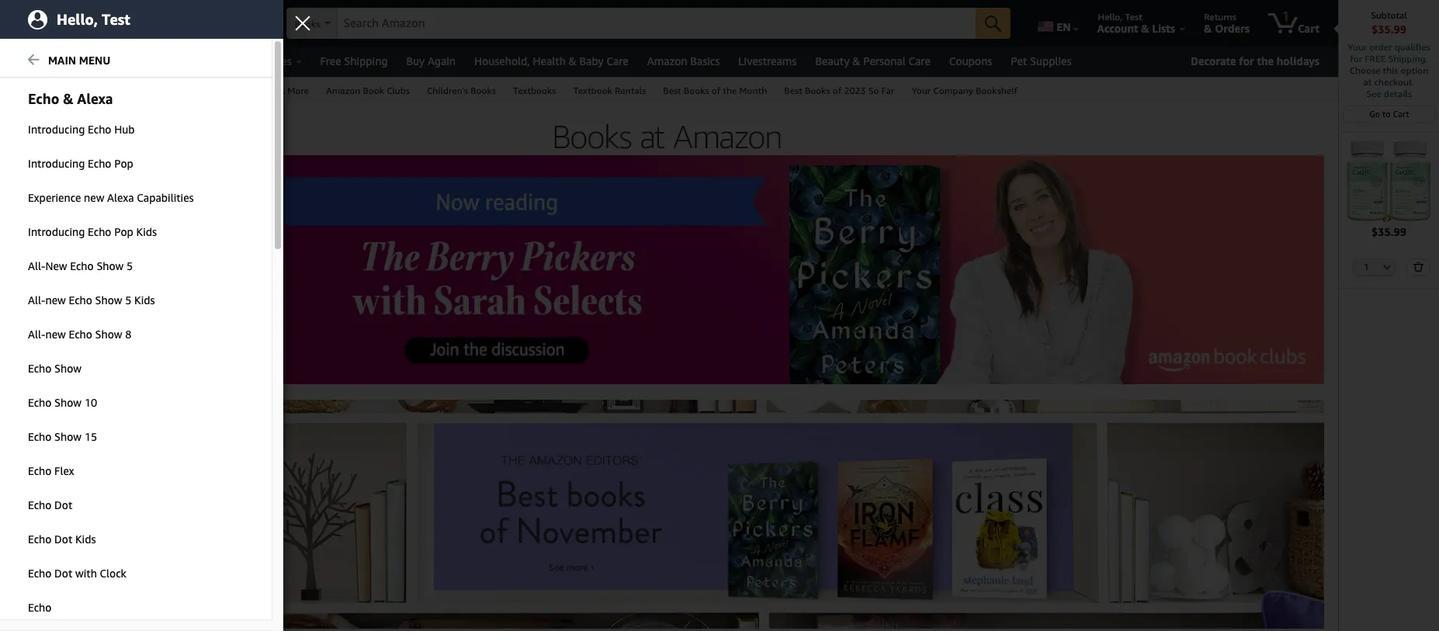 Task type: locate. For each thing, give the bounding box(es) containing it.
1 horizontal spatial rentals
[[615, 85, 646, 96]]

pet
[[1011, 54, 1027, 68]]

textbooks down health
[[513, 85, 556, 96]]

book for clubs
[[363, 85, 384, 96]]

1 vertical spatial 2023
[[82, 273, 103, 284]]

introducing echo hub link
[[0, 113, 272, 146]]

dot down echo dot
[[54, 533, 72, 546]]

pop for introducing echo pop
[[114, 157, 133, 170]]

your inside "link"
[[912, 85, 931, 96]]

0 vertical spatial best books of the month link
[[655, 78, 776, 102]]

echo link
[[0, 592, 272, 624]]

details
[[1384, 88, 1412, 99]]

personal
[[863, 54, 906, 68]]

for inside your order qualifies for free shipping. choose this option at checkout. see details
[[1350, 53, 1362, 64]]

month down introducing echo pop kids in the left of the page
[[97, 259, 123, 270]]

$35.99 up dropdown icon
[[1372, 225, 1407, 238]]

kindle ebooks link
[[22, 604, 81, 615]]

book left clubs
[[363, 85, 384, 96]]

introducing up and
[[28, 157, 85, 170]]

hello, test inside navigation navigation
[[1098, 11, 1142, 23]]

&
[[1141, 22, 1149, 35], [1204, 22, 1212, 35], [569, 54, 577, 68], [852, 54, 860, 68], [278, 85, 285, 96], [63, 90, 73, 107], [48, 573, 55, 585]]

& left baby
[[569, 54, 577, 68]]

your for your order qualifies for free shipping. choose this option at checkout. see details
[[1348, 41, 1367, 53]]

with left clock
[[75, 567, 97, 580]]

in
[[54, 158, 63, 170], [50, 203, 57, 214], [48, 343, 55, 354], [41, 366, 50, 378]]

0 horizontal spatial so
[[105, 273, 117, 284]]

new inside all-new echo show 8 'link'
[[45, 328, 66, 341]]

0 vertical spatial deals
[[109, 54, 136, 68]]

1 vertical spatial 1
[[1364, 261, 1369, 271]]

hello, test left the lists
[[1098, 11, 1142, 23]]

0 vertical spatial children's books link
[[418, 78, 505, 102]]

textbook rentals down echo dot
[[22, 536, 93, 546]]

introducing down echo
[[28, 123, 85, 136]]

1 horizontal spatial to
[[170, 11, 179, 23]]

0 horizontal spatial your
[[912, 85, 931, 96]]

1 horizontal spatial textbook rentals link
[[565, 78, 655, 102]]

1 care from the left
[[607, 54, 629, 68]]

amazon book clubs
[[326, 85, 410, 96]]

1 horizontal spatial for
[[1350, 53, 1362, 64]]

2 vertical spatial the
[[82, 259, 95, 270]]

0 vertical spatial new
[[84, 191, 104, 204]]

& left the lists
[[1141, 22, 1149, 35]]

0 vertical spatial with
[[47, 329, 63, 340]]

dot down "echo dot kids"
[[54, 567, 72, 580]]

your for your company bookshelf
[[912, 85, 931, 96]]

more in books
[[14, 366, 84, 378]]

3 all- from the top
[[28, 328, 45, 341]]

all- left by
[[28, 293, 45, 307]]

best books of the month link down basics
[[655, 78, 776, 102]]

in down read with pride link
[[48, 343, 55, 354]]

kindle down kindle ebooks 'link'
[[22, 618, 48, 629]]

rentals inside navigation navigation
[[615, 85, 646, 96]]

0 vertical spatial textbook
[[573, 85, 612, 96]]

kindle for kindle ebooks kindle deals
[[22, 604, 48, 615]]

children's down again
[[427, 85, 468, 96]]

0 vertical spatial all-
[[28, 259, 45, 272]]

& inside returns & orders
[[1204, 22, 1212, 35]]

children's books link
[[418, 78, 505, 102], [22, 231, 91, 242]]

children's inside 'link'
[[427, 85, 468, 96]]

of up 'celebrity picks' link
[[71, 259, 79, 270]]

new inside all-new echo show 5 kids link
[[45, 293, 66, 307]]

1 vertical spatial book
[[58, 397, 80, 408]]

to
[[170, 11, 179, 23], [1383, 109, 1391, 119], [45, 217, 53, 228]]

all- up celebrity
[[28, 259, 45, 272]]

2 vertical spatial introducing
[[28, 225, 85, 238]]

1 vertical spatial pop
[[114, 225, 133, 238]]

start a new series
[[22, 467, 99, 478]]

with
[[47, 329, 63, 340], [75, 567, 97, 580]]

dot inside echo dot kids link
[[54, 533, 72, 546]]

0 vertical spatial children's
[[427, 85, 468, 96]]

new for experience new alexa capabilities
[[84, 191, 104, 204]]

amazon for amazon book clubs
[[326, 85, 360, 96]]

& inside household, health & baby care link
[[569, 54, 577, 68]]

echo show link
[[0, 352, 272, 385]]

celebrity picks link
[[22, 287, 83, 298]]

for right decorate
[[1239, 54, 1254, 68]]

amazon left basics
[[647, 54, 687, 68]]

all button
[[12, 47, 57, 77]]

1 vertical spatial textbooks
[[14, 505, 64, 516]]

baby
[[579, 54, 604, 68]]

2 introducing from the top
[[28, 157, 85, 170]]

returns & orders
[[1204, 11, 1250, 35]]

1 horizontal spatial best books of the month link
[[655, 78, 776, 102]]

1 horizontal spatial children's
[[427, 85, 468, 96]]

los
[[182, 11, 196, 23]]

audible
[[57, 573, 94, 585]]

0 vertical spatial kids
[[136, 225, 157, 238]]

deals in books link
[[22, 343, 84, 354]]

bookshelf
[[976, 85, 1018, 96]]

kids down all-new echo show 5 link
[[134, 293, 155, 307]]

1 horizontal spatial textbook rentals
[[573, 85, 646, 96]]

0 vertical spatial book
[[363, 85, 384, 96]]

1 vertical spatial with
[[75, 567, 97, 580]]

of down basics
[[712, 85, 721, 96]]

test left the lists
[[1125, 11, 1142, 23]]

new right a
[[52, 467, 70, 478]]

1 up the holidays
[[1282, 9, 1289, 24]]

book left "10"
[[58, 397, 80, 408]]

0 vertical spatial pop
[[114, 157, 133, 170]]

2 horizontal spatial deals
[[109, 54, 136, 68]]

introducing for introducing echo pop kids
[[28, 225, 85, 238]]

with up deals in books link
[[47, 329, 63, 340]]

0 horizontal spatial care
[[607, 54, 629, 68]]

kids up echo dot with clock
[[75, 533, 96, 546]]

deals inside kindle ebooks kindle deals
[[50, 618, 74, 629]]

& right beauty
[[852, 54, 860, 68]]

now reading. bright young women with sarah selects. join the discussion. image
[[179, 155, 1324, 384]]

book inside navigation navigation
[[363, 85, 384, 96]]

best for best books of the month
[[663, 85, 681, 96]]

cart up the holidays
[[1298, 22, 1320, 35]]

0 vertical spatial picks
[[61, 287, 83, 298]]

to down "books in spanish" link
[[45, 217, 53, 228]]

deals up 'search' on the top left of page
[[109, 54, 136, 68]]

care right baby
[[607, 54, 629, 68]]

decorate for the holidays
[[1191, 54, 1320, 68]]

in up back to school books link
[[50, 203, 57, 214]]

of down beauty
[[833, 85, 842, 96]]

0 vertical spatial cart
[[1298, 22, 1320, 35]]

on
[[87, 425, 97, 436]]

textbook rentals down baby
[[573, 85, 646, 96]]

all-new echo show 5 kids
[[28, 293, 155, 307]]

amazon image
[[17, 14, 92, 37]]

0 horizontal spatial rentals
[[62, 536, 93, 546]]

0 vertical spatial so
[[868, 85, 879, 96]]

the inside best books of the month best books of 2023 so far celebrity picks books by black writers
[[82, 259, 95, 270]]

1 vertical spatial new
[[45, 293, 66, 307]]

best inside 'link'
[[227, 85, 245, 96]]

clubs
[[387, 85, 410, 96]]

book left "club"
[[22, 439, 43, 450]]

children's books link down back to school books link
[[22, 231, 91, 242]]

go to cart link
[[1344, 106, 1434, 122]]

so up all-new echo show 5 kids
[[105, 273, 117, 284]]

children's
[[427, 85, 468, 96], [22, 231, 63, 242]]

test
[[102, 10, 130, 28], [1125, 11, 1142, 23]]

the down introducing echo pop kids in the left of the page
[[82, 259, 95, 270]]

see details link
[[1347, 88, 1431, 99]]

book
[[363, 85, 384, 96], [58, 397, 80, 408], [22, 439, 43, 450]]

new up 'celebrity picks' link
[[45, 259, 67, 272]]

1 horizontal spatial so
[[868, 85, 879, 96]]

the left the holidays
[[1257, 54, 1274, 68]]

for left free
[[1350, 53, 1362, 64]]

echo show 15
[[28, 430, 97, 443]]

children's books link down again
[[418, 78, 505, 102]]

5 for all-new echo show 5
[[127, 259, 133, 272]]

textbook rentals link down baby
[[565, 78, 655, 102]]

latino
[[78, 189, 104, 200]]

0 horizontal spatial the
[[82, 259, 95, 270]]

best books of 2023 so far link down all-new echo show 5
[[22, 273, 133, 284]]

1 horizontal spatial textbook
[[573, 85, 612, 96]]

rentals up books%20at%20amazon image
[[615, 85, 646, 96]]

3 dot from the top
[[54, 567, 72, 580]]

0 horizontal spatial month
[[97, 259, 123, 270]]

all- up deals in books link
[[28, 328, 45, 341]]

the
[[1257, 54, 1274, 68], [723, 85, 737, 96], [82, 259, 95, 270]]

pop up stories
[[114, 157, 133, 170]]

2 horizontal spatial the
[[1257, 54, 1274, 68]]

new for all-new echo show 5 kids
[[45, 293, 66, 307]]

picks up black
[[61, 287, 83, 298]]

textbooks
[[513, 85, 556, 96], [14, 505, 64, 516]]

pop down alexa
[[114, 225, 133, 238]]

2 dot from the top
[[54, 533, 72, 546]]

kindle up kindle ebooks 'link'
[[14, 573, 45, 585]]

textbook rentals link down echo dot
[[22, 536, 93, 546]]

to inside delivering to los angeles 90005 update location
[[170, 11, 179, 23]]

1 vertical spatial all-
[[28, 293, 45, 307]]

celebrity
[[22, 287, 58, 298]]

deals down 'read'
[[22, 343, 46, 354]]

main menu
[[48, 54, 111, 67]]

subtotal
[[1371, 9, 1407, 21]]

month inside navigation navigation
[[739, 85, 767, 96]]

1 vertical spatial to
[[1383, 109, 1391, 119]]

amazon up "club"
[[22, 425, 56, 436]]

hello, test link
[[0, 0, 283, 39]]

0 vertical spatial textbook rentals
[[573, 85, 646, 96]]

black
[[63, 301, 85, 312]]

1 horizontal spatial book
[[58, 397, 80, 408]]

2023 down all-new echo show 5
[[82, 273, 103, 284]]

1 vertical spatial textbook
[[22, 536, 59, 546]]

90005
[[234, 11, 261, 23]]

3 introducing from the top
[[28, 225, 85, 238]]

0 vertical spatial dot
[[54, 498, 72, 512]]

more inside best sellers & more 'link'
[[287, 85, 309, 96]]

basics
[[690, 54, 720, 68]]

rentals up echo dot with clock
[[62, 536, 93, 546]]

month inside best books of the month best books of 2023 so far celebrity picks books by black writers
[[97, 259, 123, 270]]

1 horizontal spatial with
[[75, 567, 97, 580]]

1 dot from the top
[[54, 498, 72, 512]]

0 vertical spatial 5
[[127, 259, 133, 272]]

1 vertical spatial textbook rentals link
[[22, 536, 93, 546]]

writers
[[88, 301, 117, 312]]

read
[[22, 329, 44, 340]]

& left audible
[[48, 573, 55, 585]]

best books of november image
[[179, 400, 1324, 629]]

show
[[97, 259, 124, 272], [95, 293, 122, 307], [95, 328, 122, 341], [54, 362, 82, 375], [54, 396, 82, 409], [54, 430, 82, 443]]

coupons link
[[940, 50, 1002, 72]]

twitter
[[100, 425, 127, 436]]

0 horizontal spatial textbook rentals
[[22, 536, 93, 546]]

2 vertical spatial all-
[[28, 328, 45, 341]]

books inside search field
[[295, 18, 320, 29]]

1 vertical spatial introducing
[[28, 157, 85, 170]]

dot down start a new series
[[54, 498, 72, 512]]

all- inside 'link'
[[28, 328, 45, 341]]

2 pop from the top
[[114, 225, 133, 238]]

deals down ebooks at the left of page
[[50, 618, 74, 629]]

holiday deals link
[[59, 50, 145, 72]]

month down livestreams link
[[739, 85, 767, 96]]

0 vertical spatial the
[[1257, 54, 1274, 68]]

0 vertical spatial more
[[287, 85, 309, 96]]

2023 down beauty & personal care link
[[844, 85, 866, 96]]

0 horizontal spatial more
[[14, 366, 38, 378]]

0 horizontal spatial best books of the month link
[[22, 259, 123, 270]]

your left company
[[912, 85, 931, 96]]

0 horizontal spatial book
[[22, 439, 43, 450]]

1 horizontal spatial children's books link
[[418, 78, 505, 102]]

None submit
[[976, 8, 1011, 39]]

1 all- from the top
[[28, 259, 45, 272]]

introducing down "books in spanish" link
[[28, 225, 85, 238]]

textbook down baby
[[573, 85, 612, 96]]

far inside best books of the month best books of 2023 so far celebrity picks books by black writers
[[119, 273, 133, 284]]

0 vertical spatial month
[[739, 85, 767, 96]]

kindle & audible
[[14, 573, 94, 585]]

textbook inside navigation navigation
[[573, 85, 612, 96]]

1 vertical spatial best books of the month link
[[22, 259, 123, 270]]

0 horizontal spatial to
[[45, 217, 53, 228]]

& for beauty & personal care
[[852, 54, 860, 68]]

new inside experience new alexa capabilities link
[[84, 191, 104, 204]]

picks down amazon books on twitter link
[[67, 439, 90, 450]]

1 vertical spatial month
[[97, 259, 123, 270]]

the down livestreams link
[[723, 85, 737, 96]]

en
[[1057, 20, 1071, 33]]

your company bookshelf link
[[903, 78, 1026, 102]]

navigation navigation
[[0, 0, 1439, 631]]

best books of 2023 so far link down beauty
[[776, 78, 903, 102]]

month for best books of the month
[[739, 85, 767, 96]]

1 vertical spatial 5
[[125, 293, 132, 307]]

2 vertical spatial new
[[45, 328, 66, 341]]

textbook rentals inside navigation navigation
[[573, 85, 646, 96]]

1 vertical spatial children's
[[22, 231, 63, 242]]

livestreams
[[738, 54, 797, 68]]

cart down the details
[[1393, 109, 1409, 119]]

2 vertical spatial to
[[45, 217, 53, 228]]

delivering
[[125, 11, 168, 23]]

0 horizontal spatial test
[[102, 10, 130, 28]]

echo dot kids
[[28, 533, 96, 546]]

textbook down echo dot
[[22, 536, 59, 546]]

deals inside read with pride deals in books
[[22, 343, 46, 354]]

to inside go to cart link
[[1383, 109, 1391, 119]]

delivering to los angeles 90005 update location
[[125, 11, 261, 35]]

kindle up kindle deals link
[[22, 604, 48, 615]]

0 vertical spatial $35.99
[[1372, 23, 1407, 36]]

back
[[22, 217, 42, 228]]

1 vertical spatial children's books link
[[22, 231, 91, 242]]

deals for kindle ebooks kindle deals
[[50, 618, 74, 629]]

far down personal
[[882, 85, 895, 96]]

1 horizontal spatial cart
[[1393, 109, 1409, 119]]

$35.99 inside subtotal $35.99
[[1372, 23, 1407, 36]]

0 horizontal spatial with
[[47, 329, 63, 340]]

decorate
[[1191, 54, 1236, 68]]

hello, up main menu
[[57, 10, 98, 28]]

textbooks up "echo dot kids"
[[14, 505, 64, 516]]

1 horizontal spatial month
[[739, 85, 767, 96]]

& left orders
[[1204, 22, 1212, 35]]

hello, right en
[[1098, 11, 1123, 23]]

0 vertical spatial introducing
[[28, 123, 85, 136]]

your left order
[[1348, 41, 1367, 53]]

textbook
[[573, 85, 612, 96], [22, 536, 59, 546]]

kindle deals link
[[22, 618, 74, 629]]

2 vertical spatial deals
[[50, 618, 74, 629]]

hello, test up menu
[[57, 10, 130, 28]]

to left the los
[[170, 11, 179, 23]]

& inside beauty & personal care link
[[852, 54, 860, 68]]

0 vertical spatial 2023
[[844, 85, 866, 96]]

1 horizontal spatial 1
[[1364, 261, 1369, 271]]

household, health & baby care
[[474, 54, 629, 68]]

show inside 'link'
[[95, 328, 122, 341]]

amazon down 'free shipping' link
[[326, 85, 360, 96]]

so
[[868, 85, 879, 96], [105, 273, 117, 284]]

2 horizontal spatial book
[[363, 85, 384, 96]]

1 vertical spatial new
[[52, 467, 70, 478]]

in right the popular
[[54, 158, 63, 170]]

1 vertical spatial picks
[[67, 439, 90, 450]]

so inside navigation navigation
[[868, 85, 879, 96]]

deals for read with pride deals in books
[[22, 343, 46, 354]]

dot inside echo dot with clock link
[[54, 567, 72, 580]]

0 vertical spatial rentals
[[615, 85, 646, 96]]

of down all-new echo show 5
[[71, 273, 79, 284]]

location
[[165, 22, 207, 35]]

kindle
[[14, 573, 45, 585], [22, 604, 48, 615], [22, 618, 48, 629]]

5 for all-new echo show 5 kids
[[125, 293, 132, 307]]

1 horizontal spatial best books of 2023 so far link
[[776, 78, 903, 102]]

dot for with
[[54, 567, 72, 580]]

picks inside amazon books on twitter book club picks
[[67, 439, 90, 450]]

to right go
[[1383, 109, 1391, 119]]

amazon books on twitter link
[[22, 425, 127, 436]]

1 horizontal spatial 2023
[[844, 85, 866, 96]]

care right personal
[[909, 54, 931, 68]]

echo dot link
[[0, 489, 272, 522]]

your inside your order qualifies for free shipping. choose this option at checkout. see details
[[1348, 41, 1367, 53]]

children's down 'back'
[[22, 231, 63, 242]]

2 all- from the top
[[28, 293, 45, 307]]

1 horizontal spatial care
[[909, 54, 931, 68]]

introducing echo pop kids
[[28, 225, 157, 238]]

amazon basics link
[[638, 50, 729, 72]]

amazon down more in books in the bottom left of the page
[[22, 397, 56, 408]]

buy again
[[406, 54, 456, 68]]

1 pop from the top
[[114, 157, 133, 170]]

textbook rentals
[[573, 85, 646, 96], [22, 536, 93, 546]]

kids down experience new alexa capabilities link in the left top of the page
[[136, 225, 157, 238]]

test inside navigation navigation
[[1125, 11, 1142, 23]]

more right 'sellers' on the left of the page
[[287, 85, 309, 96]]

so down beauty & personal care link
[[868, 85, 879, 96]]

amazon inside amazon books on twitter book club picks
[[22, 425, 56, 436]]

children's books link inside navigation navigation
[[418, 78, 505, 102]]

$35.99 down subtotal
[[1372, 23, 1407, 36]]

children's inside hispanic and latino stories books in spanish back to school books children's books
[[22, 231, 63, 242]]

the for best books of the month best books of 2023 so far celebrity picks books by black writers
[[82, 259, 95, 270]]

1 vertical spatial dot
[[54, 533, 72, 546]]

read with pride deals in books
[[22, 329, 87, 354]]

holidays
[[1277, 54, 1320, 68]]

5 right 'writers'
[[125, 293, 132, 307]]

and
[[60, 189, 76, 200]]

amazon for amazon basics
[[647, 54, 687, 68]]

1 vertical spatial the
[[723, 85, 737, 96]]

0 vertical spatial your
[[1348, 41, 1367, 53]]

1 introducing from the top
[[28, 123, 85, 136]]

angeles
[[198, 11, 232, 23]]

all- for all-new echo show 8
[[28, 328, 45, 341]]

1 vertical spatial far
[[119, 273, 133, 284]]

more down deals in books link
[[14, 366, 38, 378]]

& right echo
[[63, 90, 73, 107]]

1 vertical spatial more
[[14, 366, 38, 378]]

best books of the month link
[[655, 78, 776, 102], [22, 259, 123, 270]]

hub
[[114, 123, 135, 136]]

coq10 600mg softgels | high absorption coq10 ubiquinol supplement | reduced form enhanced with vitamin e &amp; omega 3 6 9 | antioxidant powerhouse good for health | 120 softgels image
[[1347, 139, 1432, 224]]

1 left dropdown icon
[[1364, 261, 1369, 271]]

0 horizontal spatial children's
[[22, 231, 63, 242]]

far up all-new echo show 5 kids
[[119, 273, 133, 284]]

5 down introducing echo pop kids link at the left top
[[127, 259, 133, 272]]

0 horizontal spatial hello,
[[57, 10, 98, 28]]

1 horizontal spatial your
[[1348, 41, 1367, 53]]

new for all-new echo show 8
[[45, 328, 66, 341]]

test up holiday deals
[[102, 10, 130, 28]]

advanced
[[64, 85, 105, 96]]



Task type: vqa. For each thing, say whether or not it's contained in the screenshot.
Food
no



Task type: describe. For each thing, give the bounding box(es) containing it.
beauty
[[815, 54, 850, 68]]

books inside "link"
[[20, 85, 47, 96]]

all- for all-new echo show 5
[[28, 259, 45, 272]]

search
[[107, 85, 136, 96]]

1 vertical spatial best books of 2023 so far link
[[22, 273, 133, 284]]

echo show 10
[[28, 396, 97, 409]]

book for review
[[58, 397, 80, 408]]

picks inside best books of the month best books of 2023 so far celebrity picks books by black writers
[[61, 287, 83, 298]]

& for echo & alexa
[[63, 90, 73, 107]]

review
[[82, 397, 113, 408]]

free
[[1365, 53, 1386, 64]]

introducing echo pop link
[[0, 147, 272, 180]]

dot inside echo dot link
[[54, 498, 72, 512]]

series
[[73, 467, 99, 478]]

to for delivering to los angeles 90005 update location
[[170, 11, 179, 23]]

this
[[1383, 64, 1398, 76]]

delete image
[[1413, 261, 1424, 271]]

amazon basics
[[647, 54, 720, 68]]

lists
[[1152, 22, 1175, 35]]

main
[[48, 54, 76, 67]]

& for returns & orders
[[1204, 22, 1212, 35]]

month for best books of the month best books of 2023 so far celebrity picks books by black writers
[[97, 259, 123, 270]]

best books of the month
[[663, 85, 767, 96]]

en link
[[1029, 4, 1086, 43]]

Books search field
[[286, 8, 1011, 40]]

school
[[55, 217, 84, 228]]

kindle ebooks kindle deals
[[22, 604, 81, 629]]

books inside amazon books on twitter book club picks
[[58, 425, 84, 436]]

introducing for introducing echo hub
[[28, 123, 85, 136]]

ebooks
[[50, 604, 81, 615]]

again
[[428, 54, 456, 68]]

0 horizontal spatial children's books link
[[22, 231, 91, 242]]

at
[[1363, 76, 1372, 88]]

all-new echo show 8
[[28, 328, 132, 341]]

none submit inside books search field
[[976, 8, 1011, 39]]

so inside best books of the month best books of 2023 so far celebrity picks books by black writers
[[105, 273, 117, 284]]

dropdown image
[[1384, 264, 1391, 270]]

1 vertical spatial rentals
[[62, 536, 93, 546]]

best books of 2023 so far
[[784, 85, 895, 96]]

experience new alexa capabilities
[[28, 191, 194, 204]]

0 horizontal spatial 1
[[1282, 9, 1289, 24]]

back to school books link
[[22, 217, 112, 228]]

the for best books of the month
[[723, 85, 737, 96]]

1 vertical spatial $35.99
[[1372, 225, 1407, 238]]

supplies
[[1030, 54, 1072, 68]]

by
[[50, 301, 60, 312]]

experience new alexa capabilities link
[[0, 182, 272, 214]]

best sellers & more
[[227, 85, 309, 96]]

books inside 'link'
[[471, 85, 496, 96]]

flex
[[54, 464, 74, 477]]

order
[[1370, 41, 1392, 53]]

of for best books of 2023 so far
[[833, 85, 842, 96]]

book inside amazon books on twitter book club picks
[[22, 439, 43, 450]]

in inside hispanic and latino stories books in spanish back to school books children's books
[[50, 203, 57, 214]]

free shipping
[[320, 54, 388, 68]]

all- for all-new echo show 5 kids
[[28, 293, 45, 307]]

0 horizontal spatial hello, test
[[57, 10, 130, 28]]

free shipping link
[[311, 50, 397, 72]]

holiday
[[69, 54, 106, 68]]

buy again link
[[397, 50, 465, 72]]

a
[[44, 467, 49, 478]]

0 horizontal spatial cart
[[1298, 22, 1320, 35]]

introducing for introducing echo pop
[[28, 157, 85, 170]]

menu
[[79, 54, 111, 67]]

& inside best sellers & more 'link'
[[278, 85, 285, 96]]

amazon for amazon book review blog
[[22, 397, 56, 408]]

echo flex
[[28, 464, 74, 477]]

best sellers & more link
[[218, 78, 317, 102]]

qualifies
[[1395, 41, 1430, 53]]

1 vertical spatial textbook rentals
[[22, 536, 93, 546]]

books inside read with pride deals in books
[[58, 343, 84, 354]]

popular
[[14, 158, 52, 170]]

advanced search
[[64, 85, 136, 96]]

beauty & personal care link
[[806, 50, 940, 72]]

hispanic and latino stories books in spanish back to school books children's books
[[22, 189, 135, 242]]

stories
[[106, 189, 135, 200]]

echo & alexa
[[28, 90, 113, 107]]

book club picks link
[[22, 439, 90, 450]]

pop for introducing echo pop kids
[[114, 225, 133, 238]]

introducing echo pop
[[28, 157, 133, 170]]

shipping.
[[1388, 53, 1428, 64]]

introducing echo hub
[[28, 123, 135, 136]]

checkout.
[[1374, 76, 1415, 88]]

alexa
[[77, 90, 113, 107]]

beauty & personal care
[[815, 54, 931, 68]]

blog
[[115, 397, 134, 408]]

best for best sellers & more
[[227, 85, 245, 96]]

in down deals in books link
[[41, 366, 50, 378]]

hispanic
[[22, 189, 57, 200]]

2 care from the left
[[909, 54, 931, 68]]

with inside read with pride deals in books
[[47, 329, 63, 340]]

in inside read with pride deals in books
[[48, 343, 55, 354]]

0 horizontal spatial for
[[1239, 54, 1254, 68]]

all-new echo show 8 link
[[0, 318, 272, 351]]

company
[[933, 85, 973, 96]]

1 vertical spatial kids
[[134, 293, 155, 307]]

Search Amazon text field
[[337, 9, 976, 38]]

textbooks inside navigation navigation
[[513, 85, 556, 96]]

best for best books of 2023 so far
[[784, 85, 802, 96]]

hello, inside navigation navigation
[[1098, 11, 1123, 23]]

echo show 15 link
[[0, 421, 272, 453]]

2023 inside best books of the month best books of 2023 so far celebrity picks books by black writers
[[82, 273, 103, 284]]

far inside navigation navigation
[[882, 85, 895, 96]]

to inside hispanic and latino stories books in spanish back to school books children's books
[[45, 217, 53, 228]]

8
[[125, 328, 132, 341]]

0 vertical spatial new
[[45, 259, 67, 272]]

books in spanish link
[[22, 203, 94, 214]]

introducing echo pop kids link
[[0, 216, 272, 248]]

2 vertical spatial kindle
[[22, 618, 48, 629]]

& for kindle & audible
[[48, 573, 55, 585]]

echo
[[28, 90, 59, 107]]

0 horizontal spatial textbook rentals link
[[22, 536, 93, 546]]

all-new echo show 5
[[28, 259, 133, 272]]

of for best books of the month best books of 2023 so far celebrity picks books by black writers
[[71, 259, 79, 270]]

health
[[533, 54, 566, 68]]

echo show
[[28, 362, 82, 375]]

2023 inside navigation navigation
[[844, 85, 866, 96]]

read with pride link
[[22, 329, 87, 340]]

pet supplies link
[[1002, 50, 1081, 72]]

amazon book clubs link
[[317, 78, 418, 102]]

2 vertical spatial kids
[[75, 533, 96, 546]]

shipping
[[344, 54, 388, 68]]

experience
[[28, 191, 81, 204]]

test inside hello, test link
[[102, 10, 130, 28]]

children's books
[[427, 85, 496, 96]]

advanced search link
[[55, 78, 144, 102]]

& for account & lists
[[1141, 22, 1149, 35]]

pride
[[66, 329, 87, 340]]

to for go to cart
[[1383, 109, 1391, 119]]

echo show 10 link
[[0, 387, 272, 419]]

of for best books of the month
[[712, 85, 721, 96]]

books%20at%20amazon image
[[343, 113, 995, 155]]

dot for kids
[[54, 533, 72, 546]]

kindle for kindle & audible
[[14, 573, 45, 585]]

deals inside navigation navigation
[[109, 54, 136, 68]]

amazon books on twitter book club picks
[[22, 425, 127, 450]]

alexa
[[107, 191, 134, 204]]



